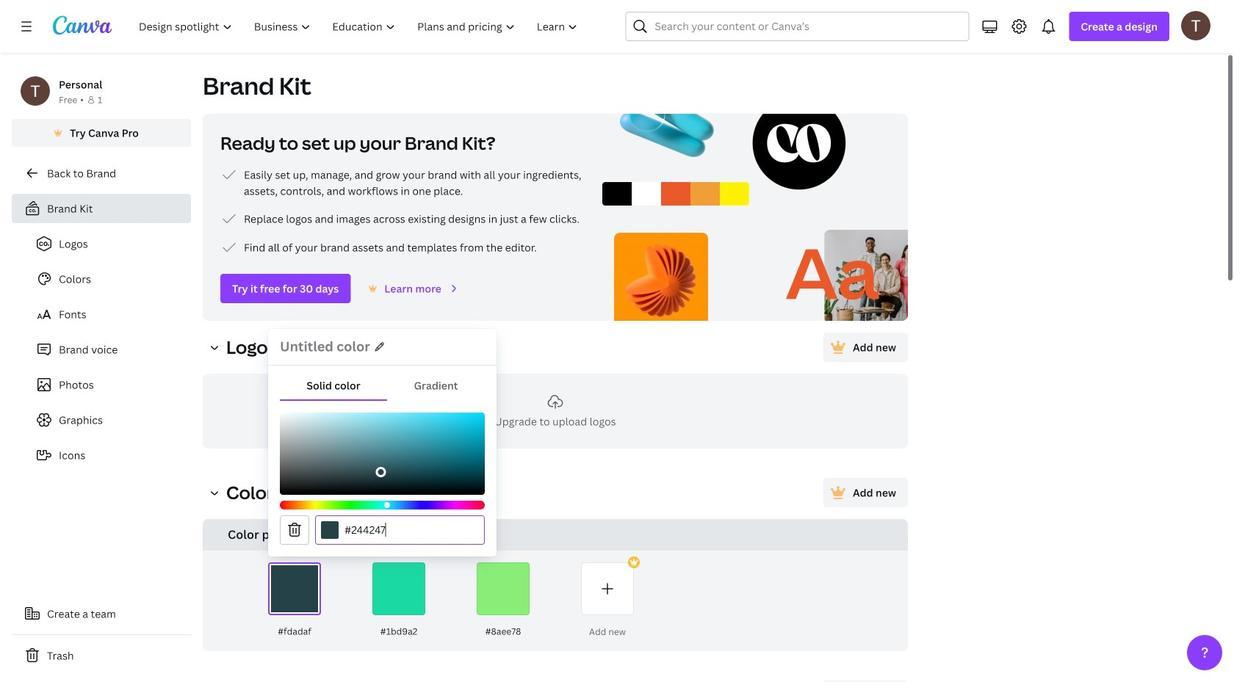 Task type: vqa. For each thing, say whether or not it's contained in the screenshot.
color dialog
yes



Task type: locate. For each thing, give the bounding box(es) containing it.
None search field
[[626, 12, 970, 41]]

#1bd9a2 image
[[373, 563, 426, 616], [373, 563, 426, 616]]

Search search field
[[655, 12, 940, 40]]

#8aee78 image
[[477, 563, 530, 616], [477, 563, 530, 616]]

#244247 image
[[321, 522, 339, 539], [321, 522, 339, 539], [268, 563, 321, 616], [268, 563, 321, 616]]

list
[[220, 166, 585, 256], [12, 223, 191, 470]]

terry turtle image
[[1182, 11, 1211, 40]]

upgrade to add a new color image
[[581, 563, 634, 616], [581, 563, 634, 616]]



Task type: describe. For each thing, give the bounding box(es) containing it.
top level navigation element
[[129, 12, 590, 41]]

color dialog
[[268, 329, 497, 557]]

1 horizontal spatial list
[[220, 166, 585, 256]]

0 horizontal spatial list
[[12, 223, 191, 470]]

Hex color code text field
[[345, 517, 475, 545]]



